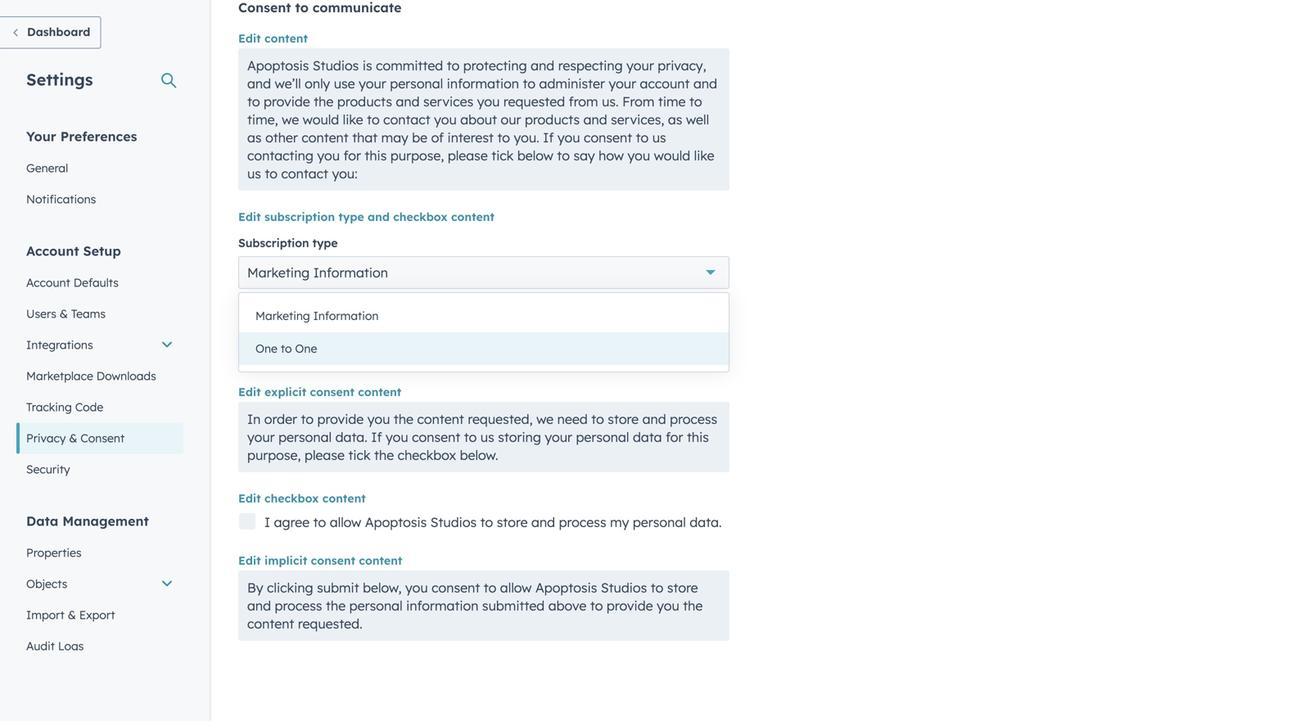 Task type: describe. For each thing, give the bounding box(es) containing it.
only
[[305, 75, 330, 92]]

consent inside apoptosis studios is committed to protecting and respecting your privacy, and we'll only use your personal information to administer your account and to provide the products and services you requested from us. from time to time, we would like to contact you about our products and services, as well as other content that may be of interest to you. if you consent to us contacting you for this purpose, please tick below to say how you would like us to contact you:
[[584, 129, 633, 146]]

properties
[[26, 546, 82, 560]]

well
[[686, 111, 710, 128]]

i for i agree to allow apoptosis studios to store and process my personal data.
[[265, 514, 270, 531]]

my
[[610, 514, 629, 531]]

tracking code
[[26, 400, 103, 414]]

content down consent to process data
[[358, 385, 402, 399]]

please inside apoptosis studios is committed to protecting and respecting your privacy, and we'll only use your personal information to administer your account and to provide the products and services you requested from us. from time to time, we would like to contact you about our products and services, as well as other content that may be of interest to you. if you consent to us contacting you for this purpose, please tick below to say how you would like us to contact you:
[[448, 147, 488, 164]]

in
[[247, 411, 261, 428]]

account for account setup
[[26, 243, 79, 259]]

privacy & consent
[[26, 431, 125, 446]]

list box containing marketing information
[[239, 293, 729, 372]]

us inside in order to provide you the content requested, we need to store and process your personal data. if you consent to us storing your personal data for this purpose, please tick the checkbox below.
[[481, 429, 495, 446]]

requested.
[[298, 616, 363, 632]]

0 vertical spatial would
[[303, 111, 339, 128]]

code
[[75, 400, 103, 414]]

implicit
[[265, 554, 307, 568]]

1 vertical spatial like
[[694, 147, 715, 164]]

security
[[26, 462, 70, 477]]

personal for to
[[390, 75, 443, 92]]

from
[[623, 93, 655, 110]]

studios inside apoptosis studios is committed to protecting and respecting your privacy, and we'll only use your personal information to administer your account and to provide the products and services you requested from us. from time to time, we would like to contact you about our products and services, as well as other content that may be of interest to you. if you consent to us contacting you for this purpose, please tick below to say how you would like us to contact you:
[[313, 57, 359, 74]]

us.
[[602, 93, 619, 110]]

tick inside in order to provide you the content requested, we need to store and process your personal data. if you consent to us storing your personal data for this purpose, please tick the checkbox below.
[[349, 447, 371, 464]]

apoptosis up below,
[[365, 514, 427, 531]]

and inside by clicking submit below, you consent to allow apoptosis studios to store and process the personal information submitted above to provide you the content requested.
[[247, 598, 271, 614]]

you:
[[332, 165, 358, 182]]

apoptosis inside by clicking submit below, you consent to allow apoptosis studios to store and process the personal information submitted above to provide you the content requested.
[[536, 580, 597, 596]]

management
[[62, 513, 149, 530]]

account setup
[[26, 243, 121, 259]]

0 horizontal spatial type
[[313, 236, 338, 250]]

apoptosis left studios.
[[553, 308, 615, 324]]

preferences
[[60, 128, 137, 145]]

teams
[[71, 307, 106, 321]]

provide inside apoptosis studios is committed to protecting and respecting your privacy, and we'll only use your personal information to administer your account and to provide the products and services you requested from us. from time to time, we would like to contact you about our products and services, as well as other content that may be of interest to you. if you consent to us contacting you for this purpose, please tick below to say how you would like us to contact you:
[[264, 93, 310, 110]]

submit
[[317, 580, 359, 596]]

may
[[381, 129, 409, 146]]

consent inside by clicking submit below, you consent to allow apoptosis studios to store and process the personal information submitted above to provide you the content requested.
[[432, 580, 480, 596]]

1 horizontal spatial data.
[[690, 514, 722, 531]]

your preferences element
[[16, 127, 183, 215]]

type inside edit subscription type and checkbox content button
[[339, 210, 364, 224]]

of
[[431, 129, 444, 146]]

services
[[424, 93, 474, 110]]

marketing information inside button
[[256, 309, 379, 323]]

consent down consent to process data
[[310, 385, 355, 399]]

provide inside in order to provide you the content requested, we need to store and process your personal data. if you consent to us storing your personal data for this purpose, please tick the checkbox below.
[[317, 411, 364, 428]]

allow inside by clicking submit below, you consent to allow apoptosis studios to store and process the personal information submitted above to provide you the content requested.
[[500, 580, 532, 596]]

& for export
[[68, 608, 76, 623]]

objects
[[26, 577, 67, 591]]

users & teams
[[26, 307, 106, 321]]

dashboard link
[[0, 16, 101, 49]]

storing
[[498, 429, 541, 446]]

i agree to receive other communications from apoptosis studios.
[[265, 308, 667, 324]]

0 horizontal spatial allow
[[330, 514, 362, 531]]

use
[[334, 75, 355, 92]]

setup
[[83, 243, 121, 259]]

checkbox inside button
[[265, 491, 319, 506]]

say
[[574, 147, 595, 164]]

objects button
[[16, 569, 183, 600]]

1 horizontal spatial as
[[668, 111, 683, 128]]

other inside apoptosis studios is committed to protecting and respecting your privacy, and we'll only use your personal information to administer your account and to provide the products and services you requested from us. from time to time, we would like to contact you about our products and services, as well as other content that may be of interest to you. if you consent to us contacting you for this purpose, please tick below to say how you would like us to contact you:
[[265, 129, 298, 146]]

content up marketing information popup button
[[451, 210, 495, 224]]

personal for submitted
[[350, 598, 403, 614]]

and up administer
[[531, 57, 555, 74]]

personal for if
[[279, 429, 332, 446]]

0 horizontal spatial store
[[497, 514, 528, 531]]

studios.
[[618, 308, 667, 324]]

order
[[264, 411, 297, 428]]

agree for i agree to allow apoptosis studios to store and process my personal data.
[[274, 514, 310, 531]]

1 vertical spatial products
[[525, 111, 580, 128]]

purpose, inside in order to provide you the content requested, we need to store and process your personal data. if you consent to us storing your personal data for this purpose, please tick the checkbox below.
[[247, 447, 301, 464]]

downloads
[[96, 369, 156, 383]]

0 vertical spatial consent
[[238, 353, 291, 369]]

your preferences
[[26, 128, 137, 145]]

consent inside account setup element
[[81, 431, 125, 446]]

if inside in order to provide you the content requested, we need to store and process your personal data. if you consent to us storing your personal data for this purpose, please tick the checkbox below.
[[371, 429, 382, 446]]

properties link
[[16, 538, 183, 569]]

marketplace downloads
[[26, 369, 156, 383]]

account for account defaults
[[26, 276, 70, 290]]

personal down need
[[576, 429, 629, 446]]

your up us.
[[609, 75, 637, 92]]

integrations
[[26, 338, 93, 352]]

administer
[[539, 75, 605, 92]]

notifications
[[26, 192, 96, 206]]

from inside apoptosis studios is committed to protecting and respecting your privacy, and we'll only use your personal information to administer your account and to provide the products and services you requested from us. from time to time, we would like to contact you about our products and services, as well as other content that may be of interest to you. if you consent to us contacting you for this purpose, please tick below to say how you would like us to contact you:
[[569, 93, 598, 110]]

audit logs
[[26, 639, 84, 654]]

privacy & consent link
[[16, 423, 183, 454]]

consent to process data
[[238, 353, 397, 369]]

submitted
[[482, 598, 545, 614]]

account setup element
[[16, 242, 183, 485]]

our
[[501, 111, 521, 128]]

subscription
[[238, 236, 309, 250]]

edit checkbox content
[[238, 491, 366, 506]]

contacting
[[247, 147, 314, 164]]

interest
[[448, 129, 494, 146]]

information inside button
[[313, 309, 379, 323]]

time,
[[247, 111, 278, 128]]

protecting
[[463, 57, 527, 74]]

above
[[549, 598, 587, 614]]

for inside apoptosis studios is committed to protecting and respecting your privacy, and we'll only use your personal information to administer your account and to provide the products and services you requested from us. from time to time, we would like to contact you about our products and services, as well as other content that may be of interest to you. if you consent to us contacting you for this purpose, please tick below to say how you would like us to contact you:
[[344, 147, 361, 164]]

tick inside apoptosis studios is committed to protecting and respecting your privacy, and we'll only use your personal information to administer your account and to provide the products and services you requested from us. from time to time, we would like to contact you about our products and services, as well as other content that may be of interest to you. if you consent to us contacting you for this purpose, please tick below to say how you would like us to contact you:
[[492, 147, 514, 164]]

0 vertical spatial products
[[337, 93, 392, 110]]

2 edit from the top
[[238, 210, 261, 224]]

edit for apoptosis studios is committed to protecting and respecting your privacy, and we'll only use your personal information to administer your account and to provide the products and services you requested from us. from time to time, we would like to contact you about our products and services, as well as other content that may be of interest to you. if you consent to us contacting you for this purpose, please tick below to say how you would like us to contact you:
[[238, 31, 261, 45]]

& for teams
[[60, 307, 68, 321]]

your down need
[[545, 429, 573, 446]]

apoptosis studios is committed to protecting and respecting your privacy, and we'll only use your personal information to administer your account and to provide the products and services you requested from us. from time to time, we would like to contact you about our products and services, as well as other content that may be of interest to you. if you consent to us contacting you for this purpose, please tick below to say how you would like us to contact you:
[[247, 57, 718, 182]]

export
[[79, 608, 115, 623]]

audit logs link
[[16, 631, 183, 662]]

i for i agree to receive other communications from apoptosis studios.
[[265, 308, 270, 324]]

below
[[518, 147, 554, 164]]

defaults
[[73, 276, 119, 290]]

clicking
[[267, 580, 313, 596]]

information for consent
[[406, 598, 479, 614]]

1 vertical spatial contact
[[281, 165, 328, 182]]

import & export
[[26, 608, 115, 623]]

information inside popup button
[[313, 265, 388, 281]]

store for apoptosis
[[667, 580, 698, 596]]

settings
[[26, 69, 93, 90]]

1 vertical spatial other
[[377, 308, 410, 324]]

edit checkbox content button
[[238, 489, 366, 509]]

content up below,
[[359, 554, 403, 568]]

personal right my
[[633, 514, 686, 531]]

process inside by clicking submit below, you consent to allow apoptosis studios to store and process the personal information submitted above to provide you the content requested.
[[275, 598, 322, 614]]

content inside by clicking submit below, you consent to allow apoptosis studios to store and process the personal information submitted above to provide you the content requested.
[[247, 616, 294, 632]]

2 one from the left
[[295, 342, 317, 356]]

information for protecting
[[447, 75, 519, 92]]

respecting
[[558, 57, 623, 74]]

edit for by clicking submit below, you consent to allow apoptosis studios to store and process the personal information submitted above to provide you the content requested.
[[238, 554, 261, 568]]

and down privacy,
[[694, 75, 718, 92]]

import
[[26, 608, 65, 623]]

notifications link
[[16, 184, 183, 215]]

marketing information button
[[238, 256, 730, 289]]

general link
[[16, 153, 183, 184]]

1 one from the left
[[256, 342, 278, 356]]

content inside in order to provide you the content requested, we need to store and process your personal data. if you consent to us storing your personal data for this purpose, please tick the checkbox below.
[[417, 411, 464, 428]]

general
[[26, 161, 68, 175]]

you.
[[514, 129, 540, 146]]

audit
[[26, 639, 55, 654]]

one to one
[[256, 342, 317, 356]]

tracking code link
[[16, 392, 183, 423]]

requested,
[[468, 411, 533, 428]]

your
[[26, 128, 56, 145]]



Task type: locate. For each thing, give the bounding box(es) containing it.
please inside in order to provide you the content requested, we need to store and process your personal data. if you consent to us storing your personal data for this purpose, please tick the checkbox below.
[[305, 447, 345, 464]]

purpose, down order at the left of page
[[247, 447, 301, 464]]

0 vertical spatial allow
[[330, 514, 362, 531]]

and inside edit subscription type and checkbox content button
[[368, 210, 390, 224]]

agree up the one to one
[[274, 308, 310, 324]]

0 vertical spatial from
[[569, 93, 598, 110]]

edit for in order to provide you the content requested, we need to store and process your personal data. if you consent to us storing your personal data for this purpose, please tick the checkbox below.
[[238, 385, 261, 399]]

content inside button
[[323, 491, 366, 506]]

and left we'll
[[247, 75, 271, 92]]

for inside in order to provide you the content requested, we need to store and process your personal data. if you consent to us storing your personal data for this purpose, please tick the checkbox below.
[[666, 429, 684, 446]]

1 information from the top
[[313, 265, 388, 281]]

1 horizontal spatial provide
[[317, 411, 364, 428]]

edit content
[[238, 31, 308, 45]]

4 edit from the top
[[238, 491, 261, 506]]

checkbox inside button
[[393, 210, 448, 224]]

the
[[314, 93, 334, 110], [394, 411, 414, 428], [374, 447, 394, 464], [326, 598, 346, 614], [683, 598, 703, 614]]

marketing information inside popup button
[[247, 265, 388, 281]]

1 account from the top
[[26, 243, 79, 259]]

1 vertical spatial purpose,
[[247, 447, 301, 464]]

us down contacting
[[247, 165, 261, 182]]

below.
[[460, 447, 499, 464]]

edit content button
[[238, 29, 308, 48]]

tick up edit checkbox content
[[349, 447, 371, 464]]

marketing down subscription
[[247, 265, 310, 281]]

checkbox up "implicit" in the bottom of the page
[[265, 491, 319, 506]]

content up the below. on the bottom left
[[417, 411, 464, 428]]

1 horizontal spatial would
[[654, 147, 691, 164]]

consent down tracking code link
[[81, 431, 125, 446]]

consent up the how
[[584, 129, 633, 146]]

users & teams link
[[16, 299, 183, 330]]

content inside apoptosis studios is committed to protecting and respecting your privacy, and we'll only use your personal information to administer your account and to provide the products and services you requested from us. from time to time, we would like to contact you about our products and services, as well as other content that may be of interest to you. if you consent to us contacting you for this purpose, please tick below to say how you would like us to contact you:
[[302, 129, 349, 146]]

information inside apoptosis studios is committed to protecting and respecting your privacy, and we'll only use your personal information to administer your account and to provide the products and services you requested from us. from time to time, we would like to contact you about our products and services, as well as other content that may be of interest to you. if you consent to us contacting you for this purpose, please tick below to say how you would like us to contact you:
[[447, 75, 519, 92]]

to inside button
[[281, 342, 292, 356]]

communications
[[414, 308, 516, 324]]

1 vertical spatial would
[[654, 147, 691, 164]]

type down subscription
[[313, 236, 338, 250]]

contact down contacting
[[281, 165, 328, 182]]

provide
[[264, 93, 310, 110], [317, 411, 364, 428], [607, 598, 653, 614]]

0 horizontal spatial if
[[371, 429, 382, 446]]

studios down my
[[601, 580, 647, 596]]

if down edit explicit consent content button
[[371, 429, 382, 446]]

like down well
[[694, 147, 715, 164]]

checkbox down be
[[393, 210, 448, 224]]

one up explicit
[[256, 342, 278, 356]]

edit explicit consent content button
[[238, 383, 402, 402]]

personal down order at the left of page
[[279, 429, 332, 446]]

consent right below,
[[432, 580, 480, 596]]

edit implicit consent content button
[[238, 551, 403, 571]]

marketing inside popup button
[[247, 265, 310, 281]]

2 vertical spatial provide
[[607, 598, 653, 614]]

1 vertical spatial agree
[[274, 514, 310, 531]]

0 vertical spatial contact
[[383, 111, 431, 128]]

agree
[[274, 308, 310, 324], [274, 514, 310, 531]]

purpose, down be
[[391, 147, 444, 164]]

marketing information
[[247, 265, 388, 281], [256, 309, 379, 323]]

account defaults link
[[16, 267, 183, 299]]

services,
[[611, 111, 665, 128]]

provide inside by clicking submit below, you consent to allow apoptosis studios to store and process the personal information submitted above to provide you the content requested.
[[607, 598, 653, 614]]

data. inside in order to provide you the content requested, we need to store and process your personal data. if you consent to us storing your personal data for this purpose, please tick the checkbox below.
[[336, 429, 368, 446]]

content down by
[[247, 616, 294, 632]]

we inside in order to provide you the content requested, we need to store and process your personal data. if you consent to us storing your personal data for this purpose, please tick the checkbox below.
[[537, 411, 554, 428]]

1 vertical spatial account
[[26, 276, 70, 290]]

like up that
[[343, 111, 363, 128]]

0 vertical spatial information
[[313, 265, 388, 281]]

studios
[[313, 57, 359, 74], [431, 514, 477, 531], [601, 580, 647, 596]]

contact up the "may"
[[383, 111, 431, 128]]

1 vertical spatial i
[[265, 514, 270, 531]]

& right users
[[60, 307, 68, 321]]

we left need
[[537, 411, 554, 428]]

one to one button
[[239, 333, 729, 365]]

0 horizontal spatial would
[[303, 111, 339, 128]]

1 vertical spatial as
[[247, 129, 262, 146]]

1 vertical spatial type
[[313, 236, 338, 250]]

personal inside by clicking submit below, you consent to allow apoptosis studios to store and process the personal information submitted above to provide you the content requested.
[[350, 598, 403, 614]]

0 vertical spatial marketing information
[[247, 265, 388, 281]]

1 horizontal spatial this
[[687, 429, 709, 446]]

below,
[[363, 580, 402, 596]]

0 vertical spatial type
[[339, 210, 364, 224]]

please down interest
[[448, 147, 488, 164]]

tick left below
[[492, 147, 514, 164]]

information inside by clicking submit below, you consent to allow apoptosis studios to store and process the personal information submitted above to provide you the content requested.
[[406, 598, 479, 614]]

i agree to allow apoptosis studios to store and process my personal data.
[[265, 514, 722, 531]]

0 horizontal spatial for
[[344, 147, 361, 164]]

1 vertical spatial please
[[305, 447, 345, 464]]

users
[[26, 307, 56, 321]]

0 vertical spatial i
[[265, 308, 270, 324]]

edit inside button
[[238, 491, 261, 506]]

checkbox
[[393, 210, 448, 224], [398, 447, 456, 464], [265, 491, 319, 506]]

personal
[[390, 75, 443, 92], [279, 429, 332, 446], [576, 429, 629, 446], [633, 514, 686, 531], [350, 598, 403, 614]]

0 vertical spatial marketing
[[247, 265, 310, 281]]

i up the one to one
[[265, 308, 270, 324]]

as down the time at the right top of the page
[[668, 111, 683, 128]]

we inside apoptosis studios is committed to protecting and respecting your privacy, and we'll only use your personal information to administer your account and to provide the products and services you requested from us. from time to time, we would like to contact you about our products and services, as well as other content that may be of interest to you. if you consent to us contacting you for this purpose, please tick below to say how you would like us to contact you:
[[282, 111, 299, 128]]

list box
[[239, 293, 729, 372]]

studios up "use"
[[313, 57, 359, 74]]

account up users
[[26, 276, 70, 290]]

edit explicit consent content
[[238, 385, 402, 399]]

1 vertical spatial studios
[[431, 514, 477, 531]]

and left my
[[532, 514, 555, 531]]

account
[[640, 75, 690, 92]]

checkbox inside in order to provide you the content requested, we need to store and process your personal data. if you consent to us storing your personal data for this purpose, please tick the checkbox below.
[[398, 447, 456, 464]]

we right time,
[[282, 111, 299, 128]]

from down administer
[[569, 93, 598, 110]]

0 horizontal spatial provide
[[264, 93, 310, 110]]

&
[[60, 307, 68, 321], [69, 431, 77, 446], [68, 608, 76, 623]]

0 vertical spatial data
[[367, 353, 397, 369]]

consent up submit
[[311, 554, 356, 568]]

1 i from the top
[[265, 308, 270, 324]]

marketing inside button
[[256, 309, 310, 323]]

allow up submitted
[[500, 580, 532, 596]]

1 vertical spatial data
[[633, 429, 662, 446]]

2 vertical spatial &
[[68, 608, 76, 623]]

please up edit checkbox content
[[305, 447, 345, 464]]

marketing
[[247, 265, 310, 281], [256, 309, 310, 323]]

0 horizontal spatial products
[[337, 93, 392, 110]]

1 horizontal spatial for
[[666, 429, 684, 446]]

0 horizontal spatial one
[[256, 342, 278, 356]]

store inside by clicking submit below, you consent to allow apoptosis studios to store and process the personal information submitted above to provide you the content requested.
[[667, 580, 698, 596]]

and right subscription
[[368, 210, 390, 224]]

purpose, inside apoptosis studios is committed to protecting and respecting your privacy, and we'll only use your personal information to administer your account and to provide the products and services you requested from us. from time to time, we would like to contact you about our products and services, as well as other content that may be of interest to you. if you consent to us contacting you for this purpose, please tick below to say how you would like us to contact you:
[[391, 147, 444, 164]]

1 horizontal spatial from
[[569, 93, 598, 110]]

subscription
[[265, 210, 335, 224]]

1 horizontal spatial we
[[537, 411, 554, 428]]

data management element
[[16, 512, 183, 662]]

information up consent to process data
[[313, 309, 379, 323]]

1 horizontal spatial consent
[[238, 353, 291, 369]]

information down protecting
[[447, 75, 519, 92]]

content left that
[[302, 129, 349, 146]]

data.
[[336, 429, 368, 446], [690, 514, 722, 531]]

0 horizontal spatial like
[[343, 111, 363, 128]]

& inside data management element
[[68, 608, 76, 623]]

consent up the below. on the bottom left
[[412, 429, 461, 446]]

1 vertical spatial we
[[537, 411, 554, 428]]

this
[[365, 147, 387, 164], [687, 429, 709, 446]]

account defaults
[[26, 276, 119, 290]]

provide down edit explicit consent content button
[[317, 411, 364, 428]]

by clicking submit below, you consent to allow apoptosis studios to store and process the personal information submitted above to provide you the content requested.
[[247, 580, 703, 632]]

0 horizontal spatial other
[[265, 129, 298, 146]]

import & export link
[[16, 600, 183, 631]]

1 vertical spatial consent
[[81, 431, 125, 446]]

how
[[599, 147, 624, 164]]

0 horizontal spatial as
[[247, 129, 262, 146]]

marketing information down subscription type at the top of the page
[[247, 265, 388, 281]]

1 vertical spatial for
[[666, 429, 684, 446]]

your down the is
[[359, 75, 386, 92]]

please
[[448, 147, 488, 164], [305, 447, 345, 464]]

about
[[461, 111, 497, 128]]

1 horizontal spatial tick
[[492, 147, 514, 164]]

0 vertical spatial other
[[265, 129, 298, 146]]

1 vertical spatial provide
[[317, 411, 364, 428]]

1 vertical spatial us
[[247, 165, 261, 182]]

tick
[[492, 147, 514, 164], [349, 447, 371, 464]]

1 vertical spatial marketing information
[[256, 309, 379, 323]]

by
[[247, 580, 263, 596]]

0 horizontal spatial tick
[[349, 447, 371, 464]]

content up edit implicit consent content
[[323, 491, 366, 506]]

data management
[[26, 513, 149, 530]]

0 vertical spatial checkbox
[[393, 210, 448, 224]]

provide down we'll
[[264, 93, 310, 110]]

tracking
[[26, 400, 72, 414]]

0 vertical spatial purpose,
[[391, 147, 444, 164]]

marketplace
[[26, 369, 93, 383]]

as down time,
[[247, 129, 262, 146]]

checkbox left the below. on the bottom left
[[398, 447, 456, 464]]

dashboard
[[27, 25, 90, 39]]

and right need
[[643, 411, 667, 428]]

personal down below,
[[350, 598, 403, 614]]

1 edit from the top
[[238, 31, 261, 45]]

i down edit checkbox content button
[[265, 514, 270, 531]]

2 information from the top
[[313, 309, 379, 323]]

0 vertical spatial store
[[608, 411, 639, 428]]

one
[[256, 342, 278, 356], [295, 342, 317, 356]]

products
[[337, 93, 392, 110], [525, 111, 580, 128]]

integrations button
[[16, 330, 183, 361]]

agree down edit checkbox content button
[[274, 514, 310, 531]]

consent up explicit
[[238, 353, 291, 369]]

us
[[653, 129, 667, 146], [247, 165, 261, 182], [481, 429, 495, 446]]

0 horizontal spatial from
[[520, 308, 549, 324]]

products down "use"
[[337, 93, 392, 110]]

0 horizontal spatial purpose,
[[247, 447, 301, 464]]

1 horizontal spatial us
[[481, 429, 495, 446]]

data inside in order to provide you the content requested, we need to store and process your personal data. if you consent to us storing your personal data for this purpose, please tick the checkbox below.
[[633, 429, 662, 446]]

apoptosis inside apoptosis studios is committed to protecting and respecting your privacy, and we'll only use your personal information to administer your account and to provide the products and services you requested from us. from time to time, we would like to contact you about our products and services, as well as other content that may be of interest to you. if you consent to us contacting you for this purpose, please tick below to say how you would like us to contact you:
[[247, 57, 309, 74]]

2 vertical spatial studios
[[601, 580, 647, 596]]

edit implicit consent content
[[238, 554, 403, 568]]

marketing up the one to one
[[256, 309, 310, 323]]

3 edit from the top
[[238, 385, 261, 399]]

1 horizontal spatial like
[[694, 147, 715, 164]]

1 horizontal spatial studios
[[431, 514, 477, 531]]

this inside apoptosis studios is committed to protecting and respecting your privacy, and we'll only use your personal information to administer your account and to provide the products and services you requested from us. from time to time, we would like to contact you about our products and services, as well as other content that may be of interest to you. if you consent to us contacting you for this purpose, please tick below to say how you would like us to contact you:
[[365, 147, 387, 164]]

account up account defaults
[[26, 243, 79, 259]]

marketplace downloads link
[[16, 361, 183, 392]]

1 vertical spatial this
[[687, 429, 709, 446]]

2 account from the top
[[26, 276, 70, 290]]

1 horizontal spatial products
[[525, 111, 580, 128]]

and
[[531, 57, 555, 74], [247, 75, 271, 92], [694, 75, 718, 92], [396, 93, 420, 110], [584, 111, 608, 128], [368, 210, 390, 224], [643, 411, 667, 428], [532, 514, 555, 531], [247, 598, 271, 614]]

requested
[[504, 93, 565, 110]]

1 vertical spatial checkbox
[[398, 447, 456, 464]]

0 vertical spatial account
[[26, 243, 79, 259]]

your up "account"
[[627, 57, 654, 74]]

need
[[558, 411, 588, 428]]

apoptosis up above at the bottom left of the page
[[536, 580, 597, 596]]

consent
[[584, 129, 633, 146], [310, 385, 355, 399], [412, 429, 461, 446], [311, 554, 356, 568], [432, 580, 480, 596]]

account
[[26, 243, 79, 259], [26, 276, 70, 290]]

data
[[367, 353, 397, 369], [633, 429, 662, 446]]

store for we
[[608, 411, 639, 428]]

if right you.
[[543, 129, 554, 146]]

1 vertical spatial data.
[[690, 514, 722, 531]]

0 horizontal spatial studios
[[313, 57, 359, 74]]

from up 'one to one' button
[[520, 308, 549, 324]]

us up the below. on the bottom left
[[481, 429, 495, 446]]

other right receive
[[377, 308, 410, 324]]

the inside apoptosis studios is committed to protecting and respecting your privacy, and we'll only use your personal information to administer your account and to provide the products and services you requested from us. from time to time, we would like to contact you about our products and services, as well as other content that may be of interest to you. if you consent to us contacting you for this purpose, please tick below to say how you would like us to contact you:
[[314, 93, 334, 110]]

1 vertical spatial information
[[313, 309, 379, 323]]

1 vertical spatial if
[[371, 429, 382, 446]]

0 horizontal spatial consent
[[81, 431, 125, 446]]

marketing information up the one to one
[[256, 309, 379, 323]]

consent
[[238, 353, 291, 369], [81, 431, 125, 446]]

1 horizontal spatial data
[[633, 429, 662, 446]]

apoptosis
[[247, 57, 309, 74], [553, 308, 615, 324], [365, 514, 427, 531], [536, 580, 597, 596]]

1 vertical spatial tick
[[349, 447, 371, 464]]

as
[[668, 111, 683, 128], [247, 129, 262, 146]]

type down 'you:'
[[339, 210, 364, 224]]

0 vertical spatial us
[[653, 129, 667, 146]]

us down services,
[[653, 129, 667, 146]]

0 vertical spatial this
[[365, 147, 387, 164]]

studios inside by clicking submit below, you consent to allow apoptosis studios to store and process the personal information submitted above to provide you the content requested.
[[601, 580, 647, 596]]

2 i from the top
[[265, 514, 270, 531]]

2 horizontal spatial us
[[653, 129, 667, 146]]

0 horizontal spatial this
[[365, 147, 387, 164]]

0 vertical spatial tick
[[492, 147, 514, 164]]

one up edit explicit consent content
[[295, 342, 317, 356]]

and down us.
[[584, 111, 608, 128]]

information up receive
[[313, 265, 388, 281]]

personal down committed
[[390, 75, 443, 92]]

provide right above at the bottom left of the page
[[607, 598, 653, 614]]

1 horizontal spatial if
[[543, 129, 554, 146]]

data
[[26, 513, 58, 530]]

your down 'in' on the bottom left of the page
[[247, 429, 275, 446]]

would down well
[[654, 147, 691, 164]]

1 vertical spatial information
[[406, 598, 479, 614]]

other up contacting
[[265, 129, 298, 146]]

receive
[[330, 308, 374, 324]]

privacy
[[26, 431, 66, 446]]

information left submitted
[[406, 598, 479, 614]]

2 horizontal spatial provide
[[607, 598, 653, 614]]

1 horizontal spatial store
[[608, 411, 639, 428]]

and inside in order to provide you the content requested, we need to store and process your personal data. if you consent to us storing your personal data for this purpose, please tick the checkbox below.
[[643, 411, 667, 428]]

studios down the below. on the bottom left
[[431, 514, 477, 531]]

1 horizontal spatial purpose,
[[391, 147, 444, 164]]

& for consent
[[69, 431, 77, 446]]

like
[[343, 111, 363, 128], [694, 147, 715, 164]]

be
[[412, 129, 428, 146]]

0 vertical spatial agree
[[274, 308, 310, 324]]

0 horizontal spatial us
[[247, 165, 261, 182]]

for
[[344, 147, 361, 164], [666, 429, 684, 446]]

consent inside in order to provide you the content requested, we need to store and process your personal data. if you consent to us storing your personal data for this purpose, please tick the checkbox below.
[[412, 429, 461, 446]]

1 horizontal spatial allow
[[500, 580, 532, 596]]

0 horizontal spatial data
[[367, 353, 397, 369]]

committed
[[376, 57, 443, 74]]

you
[[477, 93, 500, 110], [434, 111, 457, 128], [558, 129, 580, 146], [317, 147, 340, 164], [628, 147, 651, 164], [368, 411, 390, 428], [386, 429, 408, 446], [405, 580, 428, 596], [657, 598, 680, 614]]

time
[[658, 93, 686, 110]]

is
[[363, 57, 372, 74]]

and down committed
[[396, 93, 420, 110]]

0 vertical spatial like
[[343, 111, 363, 128]]

if inside apoptosis studios is committed to protecting and respecting your privacy, and we'll only use your personal information to administer your account and to provide the products and services you requested from us. from time to time, we would like to contact you about our products and services, as well as other content that may be of interest to you. if you consent to us contacting you for this purpose, please tick below to say how you would like us to contact you:
[[543, 129, 554, 146]]

allow
[[330, 514, 362, 531], [500, 580, 532, 596]]

0 vertical spatial data.
[[336, 429, 368, 446]]

agree for i agree to receive other communications from apoptosis studios.
[[274, 308, 310, 324]]

process
[[313, 353, 363, 369], [670, 411, 718, 428], [559, 514, 607, 531], [275, 598, 322, 614]]

0 horizontal spatial please
[[305, 447, 345, 464]]

products down requested
[[525, 111, 580, 128]]

1 horizontal spatial please
[[448, 147, 488, 164]]

type
[[339, 210, 364, 224], [313, 236, 338, 250]]

2 agree from the top
[[274, 514, 310, 531]]

1 horizontal spatial one
[[295, 342, 317, 356]]

edit subscription type and checkbox content
[[238, 210, 495, 224]]

1 horizontal spatial contact
[[383, 111, 431, 128]]

and down by
[[247, 598, 271, 614]]

this inside in order to provide you the content requested, we need to store and process your personal data. if you consent to us storing your personal data for this purpose, please tick the checkbox below.
[[687, 429, 709, 446]]

in order to provide you the content requested, we need to store and process your personal data. if you consent to us storing your personal data for this purpose, please tick the checkbox below.
[[247, 411, 718, 464]]

would down only at the left top of the page
[[303, 111, 339, 128]]

2 vertical spatial store
[[667, 580, 698, 596]]

5 edit from the top
[[238, 554, 261, 568]]

0 vertical spatial as
[[668, 111, 683, 128]]

apoptosis up we'll
[[247, 57, 309, 74]]

1 agree from the top
[[274, 308, 310, 324]]

content up we'll
[[265, 31, 308, 45]]

process inside in order to provide you the content requested, we need to store and process your personal data. if you consent to us storing your personal data for this purpose, please tick the checkbox below.
[[670, 411, 718, 428]]

& left export
[[68, 608, 76, 623]]

& right privacy at the bottom of the page
[[69, 431, 77, 446]]

0 vertical spatial if
[[543, 129, 554, 146]]

marketing information button
[[239, 300, 729, 333]]

other
[[265, 129, 298, 146], [377, 308, 410, 324]]

2 horizontal spatial studios
[[601, 580, 647, 596]]

personal inside apoptosis studios is committed to protecting and respecting your privacy, and we'll only use your personal information to administer your account and to provide the products and services you requested from us. from time to time, we would like to contact you about our products and services, as well as other content that may be of interest to you. if you consent to us contacting you for this purpose, please tick below to say how you would like us to contact you:
[[390, 75, 443, 92]]

allow up edit implicit consent content
[[330, 514, 362, 531]]

1 vertical spatial from
[[520, 308, 549, 324]]

store inside in order to provide you the content requested, we need to store and process your personal data. if you consent to us storing your personal data for this purpose, please tick the checkbox below.
[[608, 411, 639, 428]]



Task type: vqa. For each thing, say whether or not it's contained in the screenshot.
Pagination "navigation"
no



